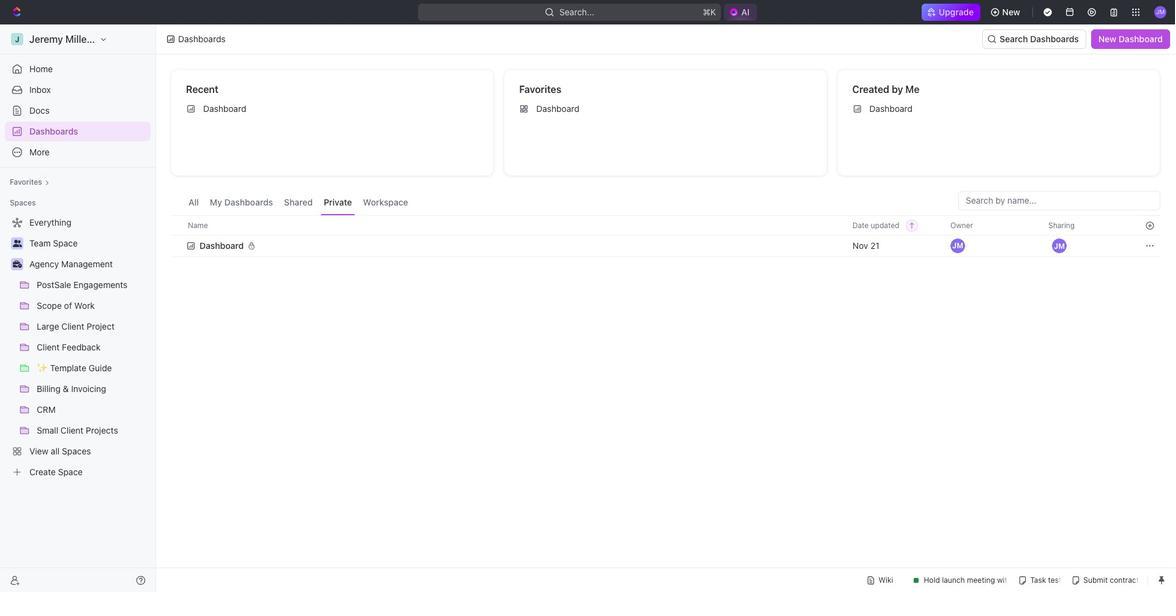 Task type: locate. For each thing, give the bounding box(es) containing it.
my dashboards
[[210, 197, 273, 208]]

2 row from the top
[[171, 234, 1161, 258]]

1 horizontal spatial new
[[1099, 34, 1117, 44]]

sharing
[[1049, 221, 1075, 230]]

0 horizontal spatial spaces
[[10, 198, 36, 208]]

1 vertical spatial client
[[37, 342, 60, 353]]

new
[[1003, 7, 1021, 17], [1099, 34, 1117, 44]]

jm button
[[1151, 2, 1171, 22]]

1 jeremy miller, , element from the left
[[951, 239, 966, 254]]

new dashboard button
[[1092, 29, 1171, 49]]

client
[[61, 321, 84, 332], [37, 342, 60, 353], [61, 426, 83, 436]]

space up agency management
[[53, 238, 78, 249]]

0 vertical spatial space
[[53, 238, 78, 249]]

1 row from the top
[[171, 216, 1161, 236]]

private button
[[321, 191, 355, 216]]

client up view all spaces link on the left
[[61, 426, 83, 436]]

new for new
[[1003, 7, 1021, 17]]

business time image
[[13, 261, 22, 268]]

space down view all spaces link on the left
[[58, 467, 83, 478]]

dashboard link for favorites
[[515, 99, 822, 119]]

small client projects link
[[37, 421, 148, 441]]

dashboards up recent at the top of page
[[178, 34, 226, 44]]

dashboard link
[[181, 99, 489, 119], [515, 99, 822, 119], [848, 99, 1156, 119]]

2 jeremy miller, , element from the left
[[1053, 239, 1067, 254]]

✨
[[37, 363, 48, 374]]

inbox link
[[5, 80, 151, 100]]

dashboard for favorites
[[537, 103, 580, 114]]

dashboards
[[178, 34, 226, 44], [1031, 34, 1079, 44], [29, 126, 78, 137], [224, 197, 273, 208]]

date
[[853, 221, 869, 230]]

row
[[171, 216, 1161, 236], [171, 234, 1161, 258]]

1 vertical spatial workspace
[[363, 197, 408, 208]]

jeremy
[[29, 34, 63, 45]]

jeremy miller, , element down owner
[[951, 239, 966, 254]]

1 horizontal spatial workspace
[[363, 197, 408, 208]]

0 vertical spatial client
[[61, 321, 84, 332]]

1 vertical spatial spaces
[[62, 446, 91, 457]]

team space link
[[29, 234, 148, 254]]

1 vertical spatial new
[[1099, 34, 1117, 44]]

1 horizontal spatial jeremy miller, , element
[[1053, 239, 1067, 254]]

dashboards inside tab list
[[224, 197, 273, 208]]

1 vertical spatial space
[[58, 467, 83, 478]]

agency
[[29, 259, 59, 269]]

0 horizontal spatial jm
[[953, 241, 964, 250]]

client feedback
[[37, 342, 101, 353]]

jm inside dropdown button
[[1157, 8, 1165, 15]]

create space
[[29, 467, 83, 478]]

2 vertical spatial client
[[61, 426, 83, 436]]

billing & invoicing
[[37, 384, 106, 394]]

owner
[[951, 221, 974, 230]]

21
[[871, 241, 880, 251]]

jm button
[[1049, 235, 1071, 257]]

view all spaces link
[[5, 442, 148, 462]]

billing
[[37, 384, 61, 394]]

0 horizontal spatial favorites
[[10, 178, 42, 187]]

1 vertical spatial favorites
[[10, 178, 42, 187]]

ai button
[[725, 4, 757, 21]]

spaces
[[10, 198, 36, 208], [62, 446, 91, 457]]

tree containing everything
[[5, 213, 151, 483]]

client down large
[[37, 342, 60, 353]]

spaces down small client projects
[[62, 446, 91, 457]]

search dashboards button
[[983, 29, 1087, 49]]

create space link
[[5, 463, 148, 483]]

1 dashboard link from the left
[[181, 99, 489, 119]]

date updated button
[[846, 216, 918, 235]]

tab list
[[186, 191, 411, 216]]

row containing dashboard
[[171, 234, 1161, 258]]

dashboards inside sidebar navigation
[[29, 126, 78, 137]]

jm down sharing
[[1055, 242, 1065, 251]]

shared
[[284, 197, 313, 208]]

spaces down favorites button
[[10, 198, 36, 208]]

everything link
[[5, 213, 148, 233]]

home
[[29, 64, 53, 74]]

new inside button
[[1003, 7, 1021, 17]]

upgrade link
[[922, 4, 981, 21]]

0 horizontal spatial jeremy miller, , element
[[951, 239, 966, 254]]

new dashboard
[[1099, 34, 1163, 44]]

0 vertical spatial favorites
[[519, 84, 562, 95]]

small client projects
[[37, 426, 118, 436]]

jeremy miller, , element down sharing
[[1053, 239, 1067, 254]]

1 horizontal spatial jm
[[1055, 242, 1065, 251]]

management
[[61, 259, 113, 269]]

1 horizontal spatial dashboard link
[[515, 99, 822, 119]]

small
[[37, 426, 58, 436]]

0 vertical spatial workspace
[[101, 34, 152, 45]]

table
[[171, 216, 1161, 258]]

dashboards up more
[[29, 126, 78, 137]]

workspace right the private in the left top of the page
[[363, 197, 408, 208]]

0 horizontal spatial dashboard link
[[181, 99, 489, 119]]

invoicing
[[71, 384, 106, 394]]

ai
[[742, 7, 750, 17]]

tree
[[5, 213, 151, 483]]

date updated
[[853, 221, 900, 230]]

recent
[[186, 84, 219, 95]]

3 dashboard link from the left
[[848, 99, 1156, 119]]

workspace
[[101, 34, 152, 45], [363, 197, 408, 208]]

jm for jm button
[[1055, 242, 1065, 251]]

0 vertical spatial new
[[1003, 7, 1021, 17]]

jm up new dashboard
[[1157, 8, 1165, 15]]

dashboard link for recent
[[181, 99, 489, 119]]

jm down owner
[[953, 241, 964, 250]]

dashboard for created by me
[[870, 103, 913, 114]]

client up client feedback in the bottom of the page
[[61, 321, 84, 332]]

2 horizontal spatial dashboard link
[[848, 99, 1156, 119]]

0 horizontal spatial workspace
[[101, 34, 152, 45]]

1 horizontal spatial favorites
[[519, 84, 562, 95]]

favorites
[[519, 84, 562, 95], [10, 178, 42, 187]]

2 dashboard link from the left
[[515, 99, 822, 119]]

jeremy miller, , element
[[951, 239, 966, 254], [1053, 239, 1067, 254]]

dashboards right my
[[224, 197, 273, 208]]

workspace right miller's
[[101, 34, 152, 45]]

jm inside button
[[1055, 242, 1065, 251]]

miller's
[[65, 34, 98, 45]]

Search by name... text field
[[966, 192, 1154, 210]]

✨ template guide link
[[37, 359, 148, 378]]

favorites inside button
[[10, 178, 42, 187]]

workspace inside sidebar navigation
[[101, 34, 152, 45]]

space
[[53, 238, 78, 249], [58, 467, 83, 478]]

0 horizontal spatial new
[[1003, 7, 1021, 17]]

2 horizontal spatial jm
[[1157, 8, 1165, 15]]

row containing name
[[171, 216, 1161, 236]]

dashboard button
[[186, 234, 838, 258], [186, 234, 263, 258]]

client for large
[[61, 321, 84, 332]]

docs
[[29, 105, 50, 116]]

name
[[188, 221, 208, 230]]

new inside button
[[1099, 34, 1117, 44]]



Task type: describe. For each thing, give the bounding box(es) containing it.
large client project link
[[37, 317, 148, 337]]

template
[[50, 363, 86, 374]]

scope
[[37, 301, 62, 311]]

client feedback link
[[37, 338, 148, 358]]

more button
[[5, 143, 151, 162]]

feedback
[[62, 342, 101, 353]]

1 horizontal spatial spaces
[[62, 446, 91, 457]]

table containing dashboard
[[171, 216, 1161, 258]]

large
[[37, 321, 59, 332]]

crm
[[37, 405, 56, 415]]

jeremy miller's workspace
[[29, 34, 152, 45]]

jeremy miller, , element inside jm button
[[1053, 239, 1067, 254]]

more
[[29, 147, 50, 157]]

updated
[[871, 221, 900, 230]]

j
[[15, 35, 19, 44]]

nov
[[853, 241, 869, 251]]

team space
[[29, 238, 78, 249]]

new button
[[986, 2, 1028, 22]]

crm link
[[37, 400, 148, 420]]

jeremy miller's workspace, , element
[[11, 33, 23, 45]]

view all spaces
[[29, 446, 91, 457]]

search dashboards
[[1000, 34, 1079, 44]]

large client project
[[37, 321, 115, 332]]

postsale
[[37, 280, 71, 290]]

agency management link
[[29, 255, 148, 274]]

my dashboards button
[[207, 191, 276, 216]]

dashboards right search
[[1031, 34, 1079, 44]]

my
[[210, 197, 222, 208]]

dashboards link
[[5, 122, 151, 141]]

of
[[64, 301, 72, 311]]

by
[[892, 84, 904, 95]]

all
[[51, 446, 60, 457]]

me
[[906, 84, 920, 95]]

search
[[1000, 34, 1028, 44]]

sidebar navigation
[[0, 24, 159, 593]]

client for small
[[61, 426, 83, 436]]

search...
[[560, 7, 595, 17]]

home link
[[5, 59, 151, 79]]

view
[[29, 446, 48, 457]]

projects
[[86, 426, 118, 436]]

inbox
[[29, 85, 51, 95]]

create
[[29, 467, 56, 478]]

all
[[189, 197, 199, 208]]

guide
[[89, 363, 112, 374]]

dashboard link for created by me
[[848, 99, 1156, 119]]

nov 21
[[853, 241, 880, 251]]

favorites button
[[5, 175, 54, 190]]

billing & invoicing link
[[37, 380, 148, 399]]

engagements
[[74, 280, 128, 290]]

dashboard for recent
[[203, 103, 246, 114]]

everything
[[29, 217, 71, 228]]

shared button
[[281, 191, 316, 216]]

tree inside sidebar navigation
[[5, 213, 151, 483]]

workspace button
[[360, 191, 411, 216]]

space for team space
[[53, 238, 78, 249]]

0 vertical spatial spaces
[[10, 198, 36, 208]]

&
[[63, 384, 69, 394]]

new for new dashboard
[[1099, 34, 1117, 44]]

upgrade
[[940, 7, 975, 17]]

postsale engagements link
[[37, 276, 148, 295]]

✨ template guide
[[37, 363, 112, 374]]

tab list containing all
[[186, 191, 411, 216]]

all button
[[186, 191, 202, 216]]

⌘k
[[703, 7, 717, 17]]

project
[[87, 321, 115, 332]]

scope of work
[[37, 301, 95, 311]]

created by me
[[853, 84, 920, 95]]

team
[[29, 238, 51, 249]]

scope of work link
[[37, 296, 148, 316]]

dashboard inside button
[[1119, 34, 1163, 44]]

agency management
[[29, 259, 113, 269]]

private
[[324, 197, 352, 208]]

workspace inside workspace button
[[363, 197, 408, 208]]

jm for jm dropdown button
[[1157, 8, 1165, 15]]

work
[[74, 301, 95, 311]]

user group image
[[13, 240, 22, 247]]

postsale engagements
[[37, 280, 128, 290]]

space for create space
[[58, 467, 83, 478]]

created
[[853, 84, 890, 95]]



Task type: vqa. For each thing, say whether or not it's contained in the screenshot.
updated on the right top
yes



